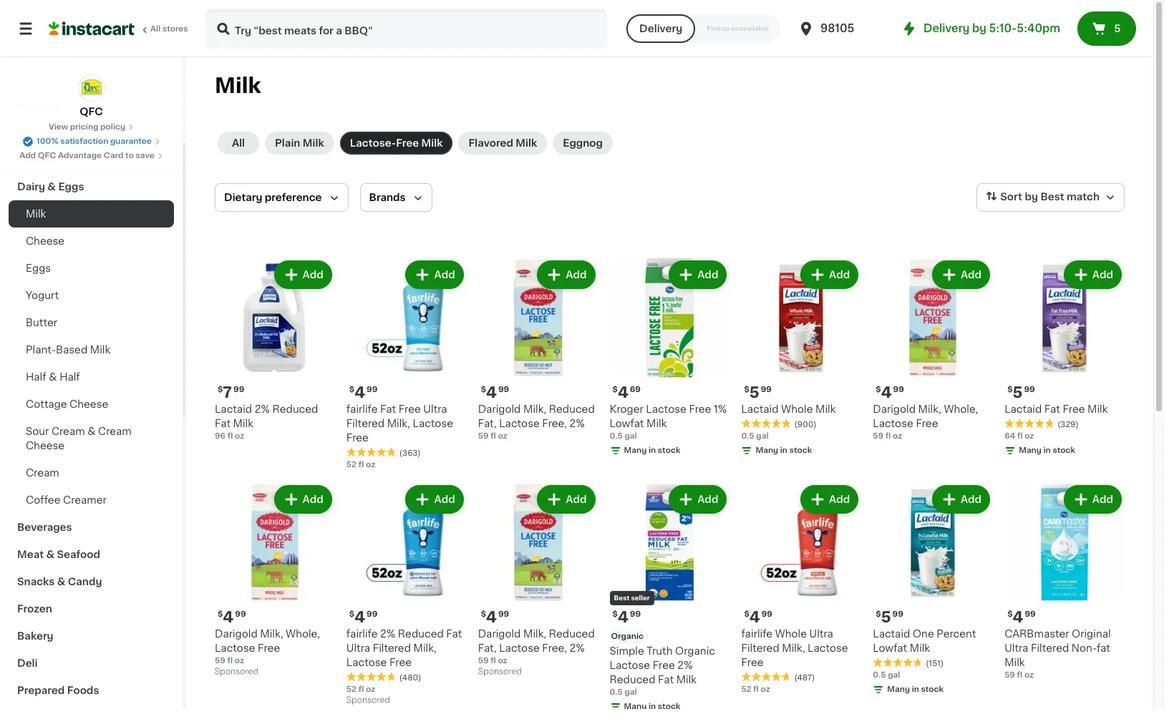 Task type: describe. For each thing, give the bounding box(es) containing it.
99 for add button associated with lactaid one percent lowfat milk
[[893, 611, 904, 618]]

eggnog
[[563, 138, 603, 148]]

stores
[[162, 25, 188, 33]]

free inside 'simple truth organic lactose free 2% reduced fat milk 0.5 gal'
[[653, 661, 675, 671]]

milk, inside fairlife fat free ultra filtered milk, lactose free
[[387, 419, 410, 429]]

thanksgiving
[[17, 127, 86, 137]]

eggs link
[[9, 255, 174, 282]]

qfc link
[[78, 74, 105, 119]]

lists link
[[9, 40, 174, 69]]

frozen
[[17, 604, 52, 614]]

meat
[[17, 550, 44, 560]]

in for lactaid whole milk
[[780, 447, 788, 455]]

delivery for delivery
[[640, 24, 683, 34]]

preference
[[265, 193, 322, 203]]

milk inside lactaid one percent lowfat milk
[[910, 644, 930, 654]]

best match
[[1041, 192, 1100, 202]]

add button for fairlife fat free ultra filtered milk, lactose free
[[407, 262, 462, 288]]

many in stock down kroger lactose free 1% lowfat milk 0.5 gal
[[624, 447, 681, 455]]

cream down cottage cheese
[[51, 427, 85, 437]]

$ for add button for darigold milk, reduced fat, lactose free, 2%
[[481, 386, 486, 394]]

100%
[[37, 137, 58, 145]]

add for lactaid 2% reduced fat milk
[[303, 270, 324, 280]]

fairlife 2% reduced fat ultra filtered milk, lactose free
[[346, 629, 462, 668]]

sour
[[26, 427, 49, 437]]

fl inside carbmaster original ultra filtered non-fat milk 59 fl oz
[[1017, 671, 1023, 679]]

half & half link
[[9, 364, 174, 391]]

oz inside carbmaster original ultra filtered non-fat milk 59 fl oz
[[1025, 671, 1034, 679]]

dairy & eggs
[[17, 182, 84, 192]]

cottage cheese
[[26, 400, 108, 410]]

add button for simple truth organic lactose free 2% reduced fat milk
[[670, 487, 726, 513]]

eggnog link
[[553, 132, 613, 155]]

based
[[56, 345, 88, 355]]

product group containing 7
[[215, 258, 335, 442]]

add qfc advantage card to save link
[[19, 150, 163, 162]]

card
[[104, 152, 123, 160]]

plant-based milk
[[26, 345, 110, 355]]

sponsored badge image for fat,
[[478, 668, 521, 676]]

Search field
[[206, 10, 607, 47]]

many in stock for lactaid fat free milk
[[1019, 447, 1076, 455]]

0.5 inside kroger lactose free 1% lowfat milk 0.5 gal
[[610, 432, 623, 440]]

delivery for delivery by 5:10-5:40pm
[[924, 23, 970, 34]]

filtered inside fairlife fat free ultra filtered milk, lactose free
[[346, 419, 385, 429]]

sponsored badge image for lactose
[[215, 668, 258, 676]]

truth
[[647, 646, 673, 656]]

guarantee
[[110, 137, 152, 145]]

$ for lactaid whole milk's add button
[[744, 386, 750, 394]]

2% inside lactaid 2% reduced fat milk 96 fl oz
[[255, 404, 270, 414]]

plain milk link
[[265, 132, 334, 155]]

in for lactaid one percent lowfat milk
[[912, 686, 919, 694]]

add button for lactaid fat free milk
[[1065, 262, 1121, 288]]

lactaid fat free milk
[[1005, 404, 1108, 415]]

creamer
[[63, 496, 107, 506]]

qfc logo image
[[78, 74, 105, 102]]

5 inside button
[[1114, 24, 1121, 34]]

half & half
[[26, 372, 80, 382]]

64 fl oz
[[1005, 432, 1034, 440]]

free inside fairlife 2% reduced fat ultra filtered milk, lactose free
[[390, 658, 412, 668]]

cottage
[[26, 400, 67, 410]]

$ for add button associated with fairlife fat free ultra filtered milk, lactose free
[[349, 386, 355, 394]]

lactose inside 'simple truth organic lactose free 2% reduced fat milk 0.5 gal'
[[610, 661, 650, 671]]

milk inside 'simple truth organic lactose free 2% reduced fat milk 0.5 gal'
[[676, 675, 697, 685]]

gal down lactaid one percent lowfat milk
[[888, 671, 900, 679]]

milk inside milk link
[[26, 209, 46, 219]]

meat & seafood link
[[9, 541, 174, 569]]

96
[[215, 432, 226, 440]]

lactose inside fairlife whole ultra filtered milk, lactose free
[[808, 644, 848, 654]]

yogurt link
[[9, 282, 174, 309]]

free inside kroger lactose free 1% lowfat milk 0.5 gal
[[689, 404, 711, 415]]

cream link
[[9, 460, 174, 487]]

fairlife fat free ultra filtered milk, lactose free
[[346, 404, 453, 443]]

2 half from the left
[[60, 372, 80, 382]]

delivery button
[[627, 14, 695, 43]]

original
[[1072, 629, 1111, 639]]

lactaid for lactaid fat free milk
[[1005, 404, 1042, 415]]

add for darigold milk, whole, lactose free
[[961, 270, 982, 280]]

many in stock for lactaid whole milk
[[756, 447, 812, 455]]

99 for add button in product group
[[233, 386, 244, 394]]

carbmaster original ultra filtered non-fat milk 59 fl oz
[[1005, 629, 1111, 679]]

(487)
[[794, 674, 815, 682]]

& for half
[[49, 372, 57, 382]]

whole for 5
[[781, 404, 813, 415]]

add button for fairlife whole ultra filtered milk, lactose free
[[802, 487, 857, 513]]

add for kroger lactose free 1% lowfat milk
[[698, 270, 719, 280]]

service type group
[[627, 14, 781, 43]]

brands button
[[360, 183, 432, 212]]

gal inside kroger lactose free 1% lowfat milk 0.5 gal
[[625, 432, 637, 440]]

$ 7 99
[[218, 385, 244, 400]]

add for lactaid one percent lowfat milk
[[961, 495, 982, 505]]

fairlife for fairlife fat free ultra filtered milk, lactose free
[[346, 404, 378, 415]]

1 horizontal spatial qfc
[[80, 107, 103, 117]]

98105 button
[[798, 9, 884, 49]]

99 for lactaid fat free milk's add button
[[1024, 386, 1035, 394]]

filtered inside carbmaster original ultra filtered non-fat milk 59 fl oz
[[1031, 644, 1069, 654]]

plain
[[275, 138, 300, 148]]

lactaid for lactaid whole milk
[[741, 404, 779, 415]]

sour cream & cream cheese
[[26, 427, 132, 451]]

milk inside flavored milk link
[[516, 138, 537, 148]]

all for all stores
[[150, 25, 161, 33]]

milk inside carbmaster original ultra filtered non-fat milk 59 fl oz
[[1005, 658, 1025, 668]]

64
[[1005, 432, 1016, 440]]

candy
[[68, 577, 102, 587]]

cottage cheese link
[[9, 391, 174, 418]]

(151)
[[926, 660, 944, 668]]

stock for lactaid one percent lowfat milk
[[921, 686, 944, 694]]

milk link
[[9, 201, 174, 228]]

snacks & candy link
[[9, 569, 174, 596]]

1 horizontal spatial eggs
[[58, 182, 84, 192]]

add button for lactaid 2% reduced fat milk
[[275, 262, 331, 288]]

sour cream & cream cheese link
[[9, 418, 174, 460]]

2 fat, from the top
[[478, 644, 497, 654]]

instacart logo image
[[49, 20, 135, 37]]

fl inside lactaid 2% reduced fat milk 96 fl oz
[[227, 432, 233, 440]]

2 free, from the top
[[542, 644, 567, 654]]

add for lactaid fat free milk
[[1093, 270, 1113, 280]]

milk inside kroger lactose free 1% lowfat milk 0.5 gal
[[647, 419, 667, 429]]

100% satisfaction guarantee
[[37, 137, 152, 145]]

$ for add button associated with darigold milk, whole, lactose free
[[876, 386, 881, 394]]

& for eggs
[[47, 182, 56, 192]]

coffee creamer link
[[9, 487, 174, 514]]

98105
[[821, 23, 855, 34]]

bakery link
[[9, 623, 174, 650]]

recipes link
[[9, 92, 174, 119]]

kroger
[[610, 404, 644, 415]]

in down kroger lactose free 1% lowfat milk 0.5 gal
[[649, 447, 656, 455]]

milk inside lactaid 2% reduced fat milk 96 fl oz
[[233, 419, 253, 429]]

fat inside fairlife fat free ultra filtered milk, lactose free
[[380, 404, 396, 415]]

lactaid for lactaid 2% reduced fat milk 96 fl oz
[[215, 404, 252, 414]]

99 for add button related to carbmaster original ultra filtered non-fat milk
[[1025, 611, 1036, 618]]

reduced inside lactaid 2% reduced fat milk 96 fl oz
[[272, 404, 318, 414]]

delivery by 5:10-5:40pm link
[[901, 20, 1061, 37]]

0 horizontal spatial eggs
[[26, 264, 51, 274]]

many for lactaid fat free milk
[[1019, 447, 1042, 455]]

seafood
[[57, 550, 100, 560]]

0 vertical spatial organic
[[611, 633, 644, 641]]

prepared foods link
[[9, 677, 174, 705]]

(329)
[[1058, 421, 1079, 429]]

advantage
[[58, 152, 102, 160]]

99 for add button associated with darigold milk, whole, lactose free
[[893, 386, 904, 394]]

free inside fairlife whole ultra filtered milk, lactose free
[[741, 658, 764, 668]]

plant-based milk link
[[9, 337, 174, 364]]

cheese inside 'link'
[[26, 236, 65, 246]]

cheese link
[[9, 228, 174, 255]]

ultra inside fairlife 2% reduced fat ultra filtered milk, lactose free
[[346, 644, 370, 654]]

deli link
[[9, 650, 174, 677]]

whole for 4
[[775, 629, 807, 639]]

milk inside plant-based milk link
[[90, 345, 110, 355]]

52 down fairlife whole ultra filtered milk, lactose free
[[741, 686, 752, 694]]



Task type: vqa. For each thing, say whether or not it's contained in the screenshot.
Wholesale
no



Task type: locate. For each thing, give the bounding box(es) containing it.
ultra inside carbmaster original ultra filtered non-fat milk 59 fl oz
[[1005, 644, 1029, 654]]

many in stock for lactaid one percent lowfat milk
[[887, 686, 944, 694]]

whole
[[781, 404, 813, 415], [775, 629, 807, 639]]

$ 5 99 for lactaid fat free milk
[[1008, 385, 1035, 400]]

$ for add button related to carbmaster original ultra filtered non-fat milk
[[1008, 611, 1013, 618]]

lactaid up the "64 fl oz"
[[1005, 404, 1042, 415]]

all left the 'stores' in the top left of the page
[[150, 25, 161, 33]]

& inside "sour cream & cream cheese"
[[87, 427, 96, 437]]

0 vertical spatial qfc
[[80, 107, 103, 117]]

52 down fairlife 2% reduced fat ultra filtered milk, lactose free
[[346, 686, 357, 694]]

$ 5 99 for lactaid one percent lowfat milk
[[876, 610, 904, 625]]

deli
[[17, 659, 38, 669]]

add button for carbmaster original ultra filtered non-fat milk
[[1065, 487, 1121, 513]]

beverages link
[[9, 514, 174, 541]]

ultra
[[423, 404, 447, 415], [810, 629, 833, 639], [346, 644, 370, 654], [1005, 644, 1029, 654]]

0 horizontal spatial darigold milk, whole, lactose free 59 fl oz
[[215, 629, 320, 665]]

lists
[[40, 49, 65, 59]]

1 vertical spatial 0.5 gal
[[873, 671, 900, 679]]

cheese down sour
[[26, 441, 65, 451]]

add button for lactaid one percent lowfat milk
[[934, 487, 989, 513]]

add button for kroger lactose free 1% lowfat milk
[[670, 262, 726, 288]]

1 horizontal spatial $ 5 99
[[876, 610, 904, 625]]

non-
[[1072, 644, 1097, 654]]

0 horizontal spatial qfc
[[38, 152, 56, 160]]

& down cottage cheese link
[[87, 427, 96, 437]]

filtered
[[346, 419, 385, 429], [373, 644, 411, 654], [741, 644, 780, 654], [1031, 644, 1069, 654]]

fat inside fairlife 2% reduced fat ultra filtered milk, lactose free
[[446, 629, 462, 639]]

sort
[[1001, 192, 1023, 202]]

0 vertical spatial all
[[150, 25, 161, 33]]

0 vertical spatial cheese
[[26, 236, 65, 246]]

coffee
[[26, 496, 60, 506]]

lactaid down $ 7 99 at bottom left
[[215, 404, 252, 414]]

1 horizontal spatial all
[[232, 138, 245, 148]]

policy
[[100, 123, 125, 131]]

& right the meat
[[46, 550, 55, 560]]

1 horizontal spatial lowfat
[[873, 644, 907, 654]]

5 for lactaid fat free milk
[[1013, 385, 1023, 400]]

0 vertical spatial eggs
[[58, 182, 84, 192]]

1 horizontal spatial by
[[1025, 192, 1038, 202]]

add for darigold milk, reduced fat, lactose free, 2%
[[566, 270, 587, 280]]

one
[[913, 629, 934, 639]]

all stores
[[150, 25, 188, 33]]

best seller
[[614, 595, 650, 601]]

0 vertical spatial whole
[[781, 404, 813, 415]]

$ for add button related to kroger lactose free 1% lowfat milk
[[613, 386, 618, 394]]

0.5 gal
[[741, 432, 769, 440], [873, 671, 900, 679]]

whole inside fairlife whole ultra filtered milk, lactose free
[[775, 629, 807, 639]]

$ 5 99 up lactaid fat free milk
[[1008, 385, 1035, 400]]

many down lactaid one percent lowfat milk
[[887, 686, 910, 694]]

in down lactaid fat free milk
[[1044, 447, 1051, 455]]

plain milk
[[275, 138, 324, 148]]

gal down kroger
[[625, 432, 637, 440]]

lactose inside kroger lactose free 1% lowfat milk 0.5 gal
[[646, 404, 687, 415]]

fl
[[227, 432, 233, 440], [491, 432, 496, 440], [886, 432, 891, 440], [1017, 432, 1023, 440], [359, 461, 364, 469], [227, 657, 233, 665], [491, 657, 496, 665], [1017, 671, 1023, 679], [359, 686, 364, 694], [753, 686, 759, 694]]

0 horizontal spatial lowfat
[[610, 419, 644, 429]]

0 vertical spatial best
[[1041, 192, 1064, 202]]

99 for lactaid whole milk's add button
[[761, 386, 772, 394]]

best inside field
[[1041, 192, 1064, 202]]

ultra inside fairlife fat free ultra filtered milk, lactose free
[[423, 404, 447, 415]]

oz
[[235, 432, 244, 440], [498, 432, 507, 440], [893, 432, 902, 440], [1025, 432, 1034, 440], [366, 461, 375, 469], [235, 657, 244, 665], [498, 657, 507, 665], [1025, 671, 1034, 679], [366, 686, 375, 694], [761, 686, 770, 694]]

lactaid right 1%
[[741, 404, 779, 415]]

filtered inside fairlife 2% reduced fat ultra filtered milk, lactose free
[[373, 644, 411, 654]]

half down plant-based milk
[[60, 372, 80, 382]]

0 horizontal spatial best
[[614, 595, 630, 601]]

0 vertical spatial darigold milk, whole, lactose free 59 fl oz
[[873, 404, 978, 440]]

0.5 down kroger
[[610, 432, 623, 440]]

1 horizontal spatial best
[[1041, 192, 1064, 202]]

7
[[223, 385, 232, 400]]

meat & seafood
[[17, 550, 100, 560]]

dairy
[[17, 182, 45, 192]]

dietary
[[224, 193, 262, 203]]

99 inside $ 7 99
[[233, 386, 244, 394]]

1 vertical spatial all
[[232, 138, 245, 148]]

milk,
[[523, 404, 547, 415], [918, 404, 942, 415], [387, 419, 410, 429], [260, 629, 283, 639], [523, 629, 547, 639], [414, 644, 437, 654], [782, 644, 805, 654]]

0.5 down lactaid one percent lowfat milk
[[873, 671, 886, 679]]

(900)
[[794, 421, 817, 429]]

1 horizontal spatial 0.5 gal
[[873, 671, 900, 679]]

1 vertical spatial whole
[[775, 629, 807, 639]]

1 vertical spatial qfc
[[38, 152, 56, 160]]

by left 5:10-
[[972, 23, 987, 34]]

1 darigold milk, reduced fat, lactose free, 2% 59 fl oz from the top
[[478, 404, 595, 440]]

$ for fairlife whole ultra filtered milk, lactose free's add button
[[744, 611, 750, 618]]

dietary preference button
[[215, 183, 348, 212]]

in for lactaid fat free milk
[[1044, 447, 1051, 455]]

add inside product group
[[303, 270, 324, 280]]

by inside field
[[1025, 192, 1038, 202]]

gal down 'lactaid whole milk'
[[756, 432, 769, 440]]

(363)
[[399, 450, 421, 457]]

0 vertical spatial 0.5 gal
[[741, 432, 769, 440]]

0 horizontal spatial half
[[26, 372, 46, 382]]

cheese up eggs link
[[26, 236, 65, 246]]

& up cottage
[[49, 372, 57, 382]]

2 horizontal spatial $ 5 99
[[1008, 385, 1035, 400]]

$ 5 99 for lactaid whole milk
[[744, 385, 772, 400]]

reduced inside 'simple truth organic lactose free 2% reduced fat milk 0.5 gal'
[[610, 675, 656, 685]]

by for delivery
[[972, 23, 987, 34]]

qfc down "100%"
[[38, 152, 56, 160]]

snacks & candy
[[17, 577, 102, 587]]

0.5 gal for lactaid one percent lowfat milk
[[873, 671, 900, 679]]

pricing
[[70, 123, 98, 131]]

52 fl oz down fairlife whole ultra filtered milk, lactose free
[[741, 686, 770, 694]]

lactaid for lactaid one percent lowfat milk
[[873, 629, 910, 639]]

in
[[649, 447, 656, 455], [780, 447, 788, 455], [1044, 447, 1051, 455], [912, 686, 919, 694]]

flavored milk link
[[459, 132, 547, 155]]

milk, inside fairlife 2% reduced fat ultra filtered milk, lactose free
[[414, 644, 437, 654]]

brands
[[369, 193, 406, 203]]

1 horizontal spatial sponsored badge image
[[346, 697, 390, 705]]

0.5 down simple
[[610, 689, 623, 697]]

gal down simple
[[625, 689, 637, 697]]

0.5 gal for lactaid whole milk
[[741, 432, 769, 440]]

cheese inside "sour cream & cream cheese"
[[26, 441, 65, 451]]

2 darigold milk, reduced fat, lactose free, 2% 59 fl oz from the top
[[478, 629, 595, 665]]

product group
[[215, 258, 335, 442], [346, 258, 467, 471], [478, 258, 598, 442], [610, 258, 730, 460], [741, 258, 862, 460], [873, 258, 993, 442], [1005, 258, 1125, 460], [215, 483, 335, 680], [346, 483, 467, 709], [478, 483, 598, 680], [610, 483, 730, 710], [741, 483, 862, 696], [873, 483, 993, 699], [1005, 483, 1125, 682]]

flavored milk
[[469, 138, 537, 148]]

0 vertical spatial fat,
[[478, 419, 497, 429]]

0 vertical spatial whole,
[[944, 404, 978, 415]]

0 horizontal spatial whole,
[[286, 629, 320, 639]]

produce link
[[9, 146, 174, 173]]

$ 4 69
[[613, 385, 641, 400]]

100% satisfaction guarantee button
[[22, 133, 160, 148]]

produce
[[17, 155, 61, 165]]

reduced inside fairlife 2% reduced fat ultra filtered milk, lactose free
[[398, 629, 444, 639]]

1 vertical spatial eggs
[[26, 264, 51, 274]]

all for all
[[232, 138, 245, 148]]

milk inside plain milk 'link'
[[303, 138, 324, 148]]

milk inside lactose-free milk link
[[421, 138, 443, 148]]

many down 'lactaid whole milk'
[[756, 447, 778, 455]]

in down lactaid one percent lowfat milk
[[912, 686, 919, 694]]

gal
[[625, 432, 637, 440], [756, 432, 769, 440], [888, 671, 900, 679], [625, 689, 637, 697]]

0 horizontal spatial all
[[150, 25, 161, 33]]

simple truth organic lactose free 2% reduced fat milk 0.5 gal
[[610, 646, 715, 697]]

recipes
[[17, 100, 59, 110]]

0.5 down 'lactaid whole milk'
[[741, 432, 754, 440]]

0 horizontal spatial sponsored badge image
[[215, 668, 258, 676]]

save
[[136, 152, 155, 160]]

0 horizontal spatial by
[[972, 23, 987, 34]]

fat inside lactaid 2% reduced fat milk 96 fl oz
[[215, 419, 231, 429]]

simple
[[610, 646, 644, 656]]

0.5 gal down 'lactaid whole milk'
[[741, 432, 769, 440]]

$ 5 99 up 'lactaid whole milk'
[[744, 385, 772, 400]]

qfc up view pricing policy link
[[80, 107, 103, 117]]

fairlife inside fairlife 2% reduced fat ultra filtered milk, lactose free
[[346, 629, 378, 639]]

many in stock down '(900)'
[[756, 447, 812, 455]]

None search field
[[205, 9, 608, 49]]

best for best seller
[[614, 595, 630, 601]]

52 for lactose
[[346, 686, 357, 694]]

cheese down the half & half link
[[70, 400, 108, 410]]

99 for add button for darigold milk, reduced fat, lactose free, 2%
[[498, 386, 509, 394]]

best left seller
[[614, 595, 630, 601]]

1 horizontal spatial delivery
[[924, 23, 970, 34]]

lowfat inside kroger lactose free 1% lowfat milk 0.5 gal
[[610, 419, 644, 429]]

lactaid inside lactaid one percent lowfat milk
[[873, 629, 910, 639]]

$ 5 99 up lactaid one percent lowfat milk
[[876, 610, 904, 625]]

organic right the truth at right bottom
[[675, 646, 715, 656]]

dietary preference
[[224, 193, 322, 203]]

stock down '(900)'
[[790, 447, 812, 455]]

fairlife inside fairlife fat free ultra filtered milk, lactose free
[[346, 404, 378, 415]]

52 fl oz for free
[[346, 461, 375, 469]]

$ for add button in product group
[[218, 386, 223, 394]]

$ for lactaid fat free milk's add button
[[1008, 386, 1013, 394]]

5:10-
[[989, 23, 1017, 34]]

add for fairlife fat free ultra filtered milk, lactose free
[[434, 270, 455, 280]]

gal inside 'simple truth organic lactose free 2% reduced fat milk 0.5 gal'
[[625, 689, 637, 697]]

& for seafood
[[46, 550, 55, 560]]

reduced
[[272, 404, 318, 414], [549, 404, 595, 415], [398, 629, 444, 639], [549, 629, 595, 639], [610, 675, 656, 685]]

fat inside 'simple truth organic lactose free 2% reduced fat milk 0.5 gal'
[[658, 675, 674, 685]]

add for lactaid whole milk
[[829, 270, 850, 280]]

1 vertical spatial lowfat
[[873, 644, 907, 654]]

1 free, from the top
[[542, 419, 567, 429]]

butter link
[[9, 309, 174, 337]]

stock for lactaid fat free milk
[[1053, 447, 1076, 455]]

many in stock down the "64 fl oz"
[[1019, 447, 1076, 455]]

52 for free
[[346, 461, 357, 469]]

foods
[[67, 686, 99, 696]]

$ 5 99
[[744, 385, 772, 400], [1008, 385, 1035, 400], [876, 610, 904, 625]]

1 fat, from the top
[[478, 419, 497, 429]]

many for lactaid one percent lowfat milk
[[887, 686, 910, 694]]

by for sort
[[1025, 192, 1038, 202]]

1 vertical spatial darigold milk, reduced fat, lactose free, 2% 59 fl oz
[[478, 629, 595, 665]]

0.5 gal down lactaid one percent lowfat milk
[[873, 671, 900, 679]]

in down 'lactaid whole milk'
[[780, 447, 788, 455]]

coffee creamer
[[26, 496, 107, 506]]

beverages
[[17, 523, 72, 533]]

whole up (487)
[[775, 629, 807, 639]]

4
[[355, 385, 365, 400], [486, 385, 497, 400], [618, 385, 629, 400], [881, 385, 892, 400], [223, 610, 234, 625], [355, 610, 365, 625], [486, 610, 497, 625], [618, 610, 629, 625], [750, 610, 760, 625], [1013, 610, 1024, 625]]

2 vertical spatial cheese
[[26, 441, 65, 451]]

plant-
[[26, 345, 56, 355]]

best left the match
[[1041, 192, 1064, 202]]

5 for lactaid one percent lowfat milk
[[881, 610, 891, 625]]

fairlife for fairlife 2% reduced fat ultra filtered milk, lactose free
[[346, 629, 378, 639]]

all left the plain
[[232, 138, 245, 148]]

52 fl oz
[[346, 461, 375, 469], [346, 686, 375, 694], [741, 686, 770, 694]]

0 horizontal spatial delivery
[[640, 24, 683, 34]]

52 fl oz down fairlife fat free ultra filtered milk, lactose free
[[346, 461, 375, 469]]

add for fairlife whole ultra filtered milk, lactose free
[[829, 495, 850, 505]]

& left 'candy'
[[57, 577, 65, 587]]

1 vertical spatial whole,
[[286, 629, 320, 639]]

★★★★★
[[741, 419, 792, 429], [741, 419, 792, 429], [1005, 419, 1055, 429], [1005, 419, 1055, 429], [346, 447, 397, 457], [346, 447, 397, 457], [873, 658, 923, 668], [873, 658, 923, 668], [346, 672, 397, 682], [346, 672, 397, 682], [741, 672, 792, 682], [741, 672, 792, 682]]

percent
[[937, 629, 976, 639]]

99 for fairlife whole ultra filtered milk, lactose free's add button
[[762, 611, 773, 618]]

free
[[396, 138, 419, 148], [399, 404, 421, 415], [689, 404, 711, 415], [1063, 404, 1085, 415], [916, 419, 938, 429], [346, 433, 369, 443], [258, 644, 280, 654], [390, 658, 412, 668], [741, 658, 764, 668], [653, 661, 675, 671]]

half down plant-
[[26, 372, 46, 382]]

99 for add button associated with fairlife fat free ultra filtered milk, lactose free
[[367, 386, 378, 394]]

lactaid left one
[[873, 629, 910, 639]]

delivery inside delivery button
[[640, 24, 683, 34]]

carbmaster
[[1005, 629, 1069, 639]]

add button for lactaid whole milk
[[802, 262, 857, 288]]

organic up simple
[[611, 633, 644, 641]]

0 vertical spatial darigold milk, reduced fat, lactose free, 2% 59 fl oz
[[478, 404, 595, 440]]

52 down fairlife fat free ultra filtered milk, lactose free
[[346, 461, 357, 469]]

add qfc advantage card to save
[[19, 152, 155, 160]]

cream inside 'link'
[[26, 468, 59, 478]]

milk, inside fairlife whole ultra filtered milk, lactose free
[[782, 644, 805, 654]]

eggs up "yogurt"
[[26, 264, 51, 274]]

many down kroger
[[624, 447, 647, 455]]

ultra inside fairlife whole ultra filtered milk, lactose free
[[810, 629, 833, 639]]

5 button
[[1078, 11, 1136, 46]]

lowfat inside lactaid one percent lowfat milk
[[873, 644, 907, 654]]

prepared foods
[[17, 686, 99, 696]]

2% inside 'simple truth organic lactose free 2% reduced fat milk 0.5 gal'
[[678, 661, 693, 671]]

oz inside lactaid 2% reduced fat milk 96 fl oz
[[235, 432, 244, 440]]

1 horizontal spatial half
[[60, 372, 80, 382]]

0 vertical spatial by
[[972, 23, 987, 34]]

cheese
[[26, 236, 65, 246], [70, 400, 108, 410], [26, 441, 65, 451]]

add for carbmaster original ultra filtered non-fat milk
[[1093, 495, 1113, 505]]

all link
[[218, 132, 259, 155]]

to
[[125, 152, 134, 160]]

delivery by 5:10-5:40pm
[[924, 23, 1061, 34]]

1 horizontal spatial organic
[[675, 646, 715, 656]]

prepared
[[17, 686, 65, 696]]

1 vertical spatial darigold milk, whole, lactose free 59 fl oz
[[215, 629, 320, 665]]

1 horizontal spatial darigold milk, whole, lactose free 59 fl oz
[[873, 404, 978, 440]]

1 horizontal spatial whole,
[[944, 404, 978, 415]]

stock down kroger lactose free 1% lowfat milk 0.5 gal
[[658, 447, 681, 455]]

0 horizontal spatial $ 5 99
[[744, 385, 772, 400]]

5
[[1114, 24, 1121, 34], [750, 385, 760, 400], [1013, 385, 1023, 400], [881, 610, 891, 625]]

0 horizontal spatial 0.5 gal
[[741, 432, 769, 440]]

by right the sort
[[1025, 192, 1038, 202]]

filtered inside fairlife whole ultra filtered milk, lactose free
[[741, 644, 780, 654]]

lactose inside fairlife fat free ultra filtered milk, lactose free
[[413, 419, 453, 429]]

1 vertical spatial free,
[[542, 644, 567, 654]]

2% inside fairlife 2% reduced fat ultra filtered milk, lactose free
[[380, 629, 395, 639]]

bakery
[[17, 632, 53, 642]]

1 half from the left
[[26, 372, 46, 382]]

cream up coffee
[[26, 468, 59, 478]]

stock down (151)
[[921, 686, 944, 694]]

frozen link
[[9, 596, 174, 623]]

Best match Sort by field
[[977, 183, 1125, 212]]

organic inside 'simple truth organic lactose free 2% reduced fat milk 0.5 gal'
[[675, 646, 715, 656]]

fairlife for fairlife whole ultra filtered milk, lactose free
[[741, 629, 773, 639]]

lactaid 2% reduced fat milk 96 fl oz
[[215, 404, 318, 440]]

$ inside $ 7 99
[[218, 386, 223, 394]]

many down the "64 fl oz"
[[1019, 447, 1042, 455]]

fat,
[[478, 419, 497, 429], [478, 644, 497, 654]]

eggs down advantage
[[58, 182, 84, 192]]

1 vertical spatial by
[[1025, 192, 1038, 202]]

many for lactaid whole milk
[[756, 447, 778, 455]]

add for simple truth organic lactose free 2% reduced fat milk
[[698, 495, 719, 505]]

2 horizontal spatial sponsored badge image
[[478, 668, 521, 676]]

1 vertical spatial cheese
[[70, 400, 108, 410]]

5:40pm
[[1017, 23, 1061, 34]]

lactaid inside lactaid 2% reduced fat milk 96 fl oz
[[215, 404, 252, 414]]

snacks
[[17, 577, 55, 587]]

lactose
[[646, 404, 687, 415], [413, 419, 453, 429], [499, 419, 540, 429], [873, 419, 914, 429], [215, 644, 255, 654], [499, 644, 540, 654], [808, 644, 848, 654], [346, 658, 387, 668], [610, 661, 650, 671]]

2%
[[255, 404, 270, 414], [570, 419, 585, 429], [380, 629, 395, 639], [570, 644, 585, 654], [678, 661, 693, 671]]

stock down (329)
[[1053, 447, 1076, 455]]

seller
[[631, 595, 650, 601]]

stock for lactaid whole milk
[[790, 447, 812, 455]]

$ for add button associated with lactaid one percent lowfat milk
[[876, 611, 881, 618]]

52 fl oz down fairlife 2% reduced fat ultra filtered milk, lactose free
[[346, 686, 375, 694]]

delivery
[[924, 23, 970, 34], [640, 24, 683, 34]]

0.5 inside 'simple truth organic lactose free 2% reduced fat milk 0.5 gal'
[[610, 689, 623, 697]]

sponsored badge image
[[215, 668, 258, 676], [478, 668, 521, 676], [346, 697, 390, 705]]

fairlife inside fairlife whole ultra filtered milk, lactose free
[[741, 629, 773, 639]]

1 vertical spatial best
[[614, 595, 630, 601]]

satisfaction
[[60, 137, 108, 145]]

& right dairy
[[47, 182, 56, 192]]

butter
[[26, 318, 57, 328]]

match
[[1067, 192, 1100, 202]]

add button inside product group
[[275, 262, 331, 288]]

whole up '(900)'
[[781, 404, 813, 415]]

0 horizontal spatial organic
[[611, 633, 644, 641]]

lactose inside fairlife 2% reduced fat ultra filtered milk, lactose free
[[346, 658, 387, 668]]

add button for darigold milk, reduced fat, lactose free, 2%
[[539, 262, 594, 288]]

0.5
[[610, 432, 623, 440], [741, 432, 754, 440], [873, 671, 886, 679], [610, 689, 623, 697]]

52 fl oz for lactose
[[346, 686, 375, 694]]

& for candy
[[57, 577, 65, 587]]

free,
[[542, 419, 567, 429], [542, 644, 567, 654]]

best for best match
[[1041, 192, 1064, 202]]

5 for lactaid whole milk
[[750, 385, 760, 400]]

1 vertical spatial fat,
[[478, 644, 497, 654]]

cream down cottage cheese link
[[98, 427, 132, 437]]

$ inside "$ 4 69"
[[613, 386, 618, 394]]

many in stock down (151)
[[887, 686, 944, 694]]

(480)
[[399, 674, 421, 682]]

add button for darigold milk, whole, lactose free
[[934, 262, 989, 288]]

0 vertical spatial free,
[[542, 419, 567, 429]]

0 vertical spatial lowfat
[[610, 419, 644, 429]]

1 vertical spatial organic
[[675, 646, 715, 656]]

59 inside carbmaster original ultra filtered non-fat milk 59 fl oz
[[1005, 671, 1015, 679]]

darigold milk, whole, lactose free 59 fl oz
[[873, 404, 978, 440], [215, 629, 320, 665]]



